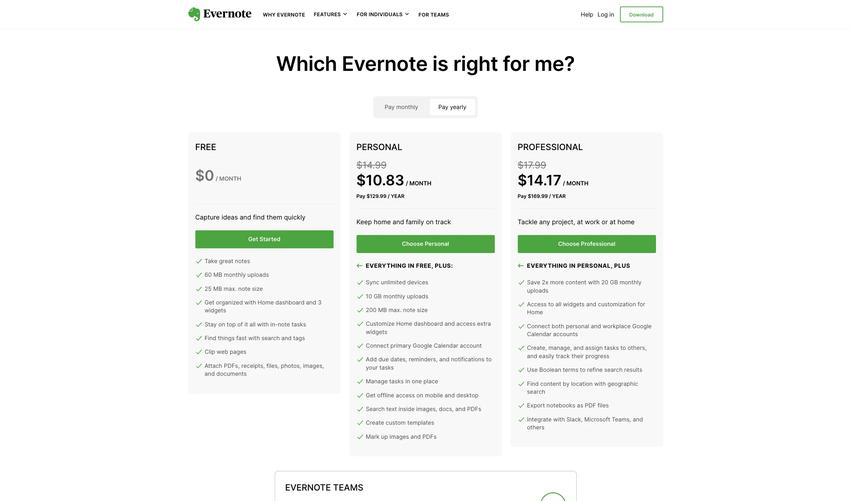 Task type: vqa. For each thing, say whether or not it's contained in the screenshot.
at
yes



Task type: describe. For each thing, give the bounding box(es) containing it.
your
[[366, 364, 378, 371]]

max. for organized
[[224, 285, 237, 292]]

in left one
[[406, 378, 410, 385]]

to inside add due dates, reminders, and notifications to your tasks
[[486, 356, 492, 363]]

17.99
[[524, 159, 547, 171]]

ideas
[[222, 214, 238, 221]]

access inside customize home dashboard and access extra widgets
[[457, 320, 476, 327]]

0 horizontal spatial pdfs
[[423, 433, 437, 440]]

export
[[527, 402, 545, 409]]

0 horizontal spatial access
[[396, 392, 415, 399]]

mobile
[[425, 392, 443, 399]]

mark
[[366, 433, 380, 440]]

in for everything in personal, plus
[[570, 262, 576, 269]]

200 mb max. note size
[[366, 306, 428, 314]]

2 vertical spatial on
[[417, 392, 424, 399]]

quickly
[[284, 214, 306, 221]]

get for get organized with home dashboard and 3 widgets
[[205, 299, 214, 306]]

offline
[[377, 392, 394, 399]]

1 horizontal spatial images,
[[416, 405, 438, 413]]

everything for 14.17
[[527, 262, 568, 269]]

project,
[[552, 218, 576, 226]]

and inside access to all widgets and customization for home
[[587, 301, 597, 308]]

boolean
[[540, 366, 562, 374]]

20
[[602, 279, 609, 286]]

location
[[572, 380, 593, 387]]

and down create,
[[527, 352, 538, 360]]

access to all widgets and customization for home
[[527, 301, 646, 316]]

why evernote link
[[263, 11, 305, 18]]

1 home from the left
[[374, 218, 391, 226]]

to inside access to all widgets and customization for home
[[549, 301, 554, 308]]

uploads for dashboard
[[248, 271, 269, 278]]

why evernote
[[263, 12, 305, 18]]

2 at from the left
[[610, 218, 616, 226]]

pay for pay $ 169.99 / year
[[518, 193, 527, 199]]

2 horizontal spatial search
[[605, 366, 623, 374]]

choose professional
[[558, 240, 616, 247]]

log in
[[598, 11, 615, 18]]

0 vertical spatial on
[[426, 218, 434, 226]]

plus
[[615, 262, 631, 269]]

10 gb monthly uploads
[[366, 293, 429, 300]]

which evernote is right for me?
[[276, 51, 575, 76]]

14.99
[[363, 159, 387, 171]]

primary
[[391, 342, 411, 349]]

keep
[[357, 218, 372, 226]]

with right fast
[[248, 335, 260, 342]]

note for home
[[403, 306, 416, 314]]

find for find content by location with geographic search
[[527, 380, 539, 387]]

for inside access to all widgets and customization for home
[[638, 301, 646, 308]]

customize
[[366, 320, 395, 327]]

find
[[253, 214, 265, 221]]

200
[[366, 306, 377, 314]]

year for 14.17
[[553, 193, 566, 199]]

and up their
[[574, 344, 584, 352]]

calendar inside connect both personal and workplace google calendar accounts
[[527, 331, 552, 338]]

connect primary google calendar account
[[366, 342, 482, 349]]

choose for 10.83
[[402, 240, 424, 247]]

me?
[[535, 51, 575, 76]]

0 vertical spatial pdfs
[[467, 405, 482, 413]]

refine
[[588, 366, 603, 374]]

with left in-
[[257, 321, 269, 328]]

and left find
[[240, 214, 251, 221]]

log in link
[[598, 11, 615, 18]]

0 horizontal spatial gb
[[374, 293, 382, 300]]

size for 200 mb max. note size
[[417, 306, 428, 314]]

teams for for teams
[[431, 12, 449, 18]]

widgets inside get organized with home dashboard and 3 widgets
[[205, 307, 226, 314]]

dashboard inside customize home dashboard and access extra widgets
[[414, 320, 443, 327]]

files
[[598, 402, 609, 409]]

text
[[387, 405, 397, 413]]

for teams link
[[419, 11, 449, 18]]

which
[[276, 51, 337, 76]]

pay yearly button
[[430, 99, 475, 115]]

slack,
[[567, 416, 583, 423]]

monthly inside 'save 2x more content with 20 gb monthly uploads'
[[620, 279, 642, 286]]

work
[[585, 218, 600, 226]]

capture
[[195, 214, 220, 221]]

it
[[245, 321, 248, 328]]

export notebooks as pdf files
[[527, 402, 609, 409]]

0 horizontal spatial calendar
[[434, 342, 459, 349]]

place
[[424, 378, 438, 385]]

0 horizontal spatial google
[[413, 342, 432, 349]]

3
[[318, 299, 322, 306]]

accounts
[[553, 331, 578, 338]]

sync unlimited devices
[[366, 279, 429, 286]]

pay $ 169.99 / year
[[518, 193, 566, 199]]

tasks up tags
[[292, 321, 306, 328]]

connect both personal and workplace google calendar accounts
[[527, 323, 652, 338]]

everything in free, plus:
[[366, 262, 453, 269]]

evernote teams
[[285, 483, 364, 493]]

0 vertical spatial personal
[[357, 142, 403, 152]]

things
[[218, 335, 235, 342]]

microsoft
[[585, 416, 611, 423]]

more
[[550, 279, 564, 286]]

2 vertical spatial evernote
[[285, 483, 331, 493]]

month for 14.17
[[567, 180, 589, 187]]

terms
[[563, 366, 579, 374]]

sync
[[366, 279, 380, 286]]

personal,
[[578, 262, 613, 269]]

gb inside 'save 2x more content with 20 gb monthly uploads'
[[610, 279, 618, 286]]

notebooks
[[547, 402, 576, 409]]

notes
[[235, 257, 250, 265]]

and inside attach pdfs, receipts, files, photos, images, and documents
[[205, 370, 215, 377]]

keep home and family on track
[[357, 218, 451, 226]]

2 vertical spatial note
[[278, 321, 290, 328]]

2 home from the left
[[618, 218, 635, 226]]

choose for 14.17
[[558, 240, 580, 247]]

content inside 'save 2x more content with 20 gb monthly uploads'
[[566, 279, 587, 286]]

free
[[195, 142, 216, 152]]

1 at from the left
[[577, 218, 583, 226]]

in for everything in free, plus:
[[408, 262, 415, 269]]

both
[[552, 323, 565, 330]]

and down templates
[[411, 433, 421, 440]]

search text inside images, docs, and pdfs
[[366, 405, 482, 413]]

25 mb max. note size
[[205, 285, 263, 292]]

due
[[379, 356, 389, 363]]

pay $ 129.99 / year
[[357, 193, 405, 199]]

pay monthly
[[385, 103, 419, 111]]

save
[[527, 279, 541, 286]]

find content by location with geographic search
[[527, 380, 639, 395]]

uploads inside 'save 2x more content with 20 gb monthly uploads'
[[527, 287, 549, 294]]

home inside get organized with home dashboard and 3 widgets
[[258, 299, 274, 306]]

monthly inside button
[[397, 103, 419, 111]]

with inside find content by location with geographic search
[[595, 380, 606, 387]]

by
[[563, 380, 570, 387]]

$ 14.99 $ 10.83 / month
[[357, 159, 432, 189]]

pdf
[[585, 402, 596, 409]]

and up docs,
[[445, 392, 455, 399]]

add due dates, reminders, and notifications to your tasks
[[366, 356, 492, 371]]

photos,
[[281, 362, 302, 369]]

connect for connect primary google calendar account
[[366, 342, 389, 349]]

great
[[219, 257, 233, 265]]

$ 0 / month
[[195, 167, 241, 185]]

fast
[[236, 335, 247, 342]]

tackle any project, at work or at home
[[518, 218, 635, 226]]

169.99
[[531, 193, 548, 199]]

integrate
[[527, 416, 552, 423]]

note for organized
[[238, 285, 251, 292]]

mb for 200
[[378, 306, 387, 314]]

documents
[[217, 370, 247, 377]]

month for 10.83
[[410, 180, 432, 187]]



Task type: locate. For each thing, give the bounding box(es) containing it.
month right 10.83
[[410, 180, 432, 187]]

1 horizontal spatial home
[[396, 320, 413, 327]]

/ right '129.99'
[[388, 193, 390, 199]]

everything up 2x
[[527, 262, 568, 269]]

1 vertical spatial professional
[[581, 240, 616, 247]]

them
[[267, 214, 282, 221]]

month inside $ 17.99 $ 14.17 / month
[[567, 180, 589, 187]]

dashboard up in-
[[276, 299, 305, 306]]

1 horizontal spatial content
[[566, 279, 587, 286]]

and inside customize home dashboard and access extra widgets
[[445, 320, 455, 327]]

1 horizontal spatial widgets
[[366, 328, 388, 336]]

search up geographic
[[605, 366, 623, 374]]

and right reminders,
[[440, 356, 450, 363]]

pay
[[385, 103, 395, 111], [439, 103, 449, 111], [357, 193, 366, 199], [518, 193, 527, 199]]

0 horizontal spatial track
[[436, 218, 451, 226]]

content down boolean
[[541, 380, 562, 387]]

account
[[460, 342, 482, 349]]

home down access
[[527, 309, 543, 316]]

for individuals
[[357, 11, 403, 17]]

0 horizontal spatial images,
[[303, 362, 324, 369]]

home right keep
[[374, 218, 391, 226]]

with
[[588, 279, 600, 286], [245, 299, 256, 306], [257, 321, 269, 328], [248, 335, 260, 342], [595, 380, 606, 387], [554, 416, 565, 423]]

0 horizontal spatial note
[[238, 285, 251, 292]]

0 horizontal spatial month
[[219, 175, 241, 182]]

month
[[219, 175, 241, 182], [410, 180, 432, 187], [567, 180, 589, 187]]

0 horizontal spatial search
[[262, 335, 280, 342]]

top
[[227, 321, 236, 328]]

0 horizontal spatial for
[[357, 11, 368, 17]]

to right access
[[549, 301, 554, 308]]

1 vertical spatial images,
[[416, 405, 438, 413]]

$ 17.99 $ 14.17 / month
[[518, 159, 589, 189]]

with right organized
[[245, 299, 256, 306]]

find down use
[[527, 380, 539, 387]]

pages
[[230, 348, 247, 356]]

1 horizontal spatial note
[[278, 321, 290, 328]]

and right docs,
[[456, 405, 466, 413]]

find inside find content by location with geographic search
[[527, 380, 539, 387]]

1 horizontal spatial get
[[248, 236, 258, 243]]

and down attach
[[205, 370, 215, 377]]

0 horizontal spatial max.
[[224, 285, 237, 292]]

/ inside $ 14.99 $ 10.83 / month
[[406, 180, 408, 187]]

1 horizontal spatial find
[[527, 380, 539, 387]]

connect for connect both personal and workplace google calendar accounts
[[527, 323, 550, 330]]

size up customize home dashboard and access extra widgets
[[417, 306, 428, 314]]

content inside find content by location with geographic search
[[541, 380, 562, 387]]

0 horizontal spatial teams
[[333, 483, 364, 493]]

1 horizontal spatial search
[[527, 388, 546, 395]]

max. up organized
[[224, 285, 237, 292]]

at left work
[[577, 218, 583, 226]]

teams for evernote teams
[[333, 483, 364, 493]]

mb right "200"
[[378, 306, 387, 314]]

0 vertical spatial all
[[556, 301, 562, 308]]

mb for 60
[[214, 271, 222, 278]]

size
[[252, 285, 263, 292], [417, 306, 428, 314]]

in left personal,
[[570, 262, 576, 269]]

1 vertical spatial for
[[638, 301, 646, 308]]

month right 14.17
[[567, 180, 589, 187]]

year right the 169.99
[[553, 193, 566, 199]]

and left tags
[[282, 335, 292, 342]]

personal
[[357, 142, 403, 152], [425, 240, 449, 247]]

google up reminders,
[[413, 342, 432, 349]]

get started
[[248, 236, 281, 243]]

1 horizontal spatial google
[[633, 323, 652, 330]]

widgets inside customize home dashboard and access extra widgets
[[366, 328, 388, 336]]

started
[[260, 236, 281, 243]]

with inside integrate with slack, microsoft teams, and others
[[554, 416, 565, 423]]

1 horizontal spatial track
[[556, 352, 570, 360]]

and inside get organized with home dashboard and 3 widgets
[[306, 299, 317, 306]]

129.99
[[370, 193, 387, 199]]

home
[[374, 218, 391, 226], [618, 218, 635, 226]]

mb right 60
[[214, 271, 222, 278]]

access up inside
[[396, 392, 415, 399]]

0 vertical spatial professional
[[518, 142, 583, 152]]

0 vertical spatial connect
[[527, 323, 550, 330]]

1 vertical spatial all
[[250, 321, 256, 328]]

all inside access to all widgets and customization for home
[[556, 301, 562, 308]]

for for for teams
[[419, 12, 429, 18]]

/ right 14.17
[[563, 180, 565, 187]]

1 horizontal spatial access
[[457, 320, 476, 327]]

0 horizontal spatial home
[[374, 218, 391, 226]]

0 horizontal spatial all
[[250, 321, 256, 328]]

workplace
[[603, 323, 631, 330]]

calendar up create,
[[527, 331, 552, 338]]

with inside 'save 2x more content with 20 gb monthly uploads'
[[588, 279, 600, 286]]

to right notifications
[[486, 356, 492, 363]]

month right 0
[[219, 175, 241, 182]]

and right "personal" on the right
[[591, 323, 601, 330]]

choose professional link
[[518, 235, 656, 253]]

max.
[[224, 285, 237, 292], [389, 306, 402, 314]]

with inside get organized with home dashboard and 3 widgets
[[245, 299, 256, 306]]

evernote logo image
[[188, 7, 252, 22]]

1 horizontal spatial size
[[417, 306, 428, 314]]

1 horizontal spatial connect
[[527, 323, 550, 330]]

1 vertical spatial mb
[[213, 285, 222, 292]]

0 horizontal spatial connect
[[366, 342, 389, 349]]

1 horizontal spatial everything
[[527, 262, 568, 269]]

inside
[[399, 405, 415, 413]]

in-
[[271, 321, 278, 328]]

on left top
[[218, 321, 225, 328]]

1 horizontal spatial teams
[[431, 12, 449, 18]]

images, inside attach pdfs, receipts, files, photos, images, and documents
[[303, 362, 324, 369]]

plus:
[[435, 262, 453, 269]]

capture ideas and find them quickly
[[195, 214, 306, 221]]

on
[[426, 218, 434, 226], [218, 321, 225, 328], [417, 392, 424, 399]]

2 vertical spatial search
[[527, 388, 546, 395]]

progress
[[586, 352, 610, 360]]

their
[[572, 352, 584, 360]]

year for 10.83
[[391, 193, 405, 199]]

connect left both
[[527, 323, 550, 330]]

personal up 14.99
[[357, 142, 403, 152]]

0 vertical spatial content
[[566, 279, 587, 286]]

get for get started
[[248, 236, 258, 243]]

all right it
[[250, 321, 256, 328]]

month inside $ 0 / month
[[219, 175, 241, 182]]

1 vertical spatial size
[[417, 306, 428, 314]]

mb for 25
[[213, 285, 222, 292]]

and up connect primary google calendar account
[[445, 320, 455, 327]]

find for find things fast with search and tags
[[205, 335, 216, 342]]

dashboard inside get organized with home dashboard and 3 widgets
[[276, 299, 305, 306]]

tasks up offline
[[390, 378, 404, 385]]

2 year from the left
[[553, 193, 566, 199]]

in left the free,
[[408, 262, 415, 269]]

note down 10 gb monthly uploads in the bottom of the page
[[403, 306, 416, 314]]

1 vertical spatial pdfs
[[423, 433, 437, 440]]

everything for 10.83
[[366, 262, 407, 269]]

1 choose from the left
[[402, 240, 424, 247]]

to left refine
[[580, 366, 586, 374]]

for teams
[[419, 12, 449, 18]]

calendar left account
[[434, 342, 459, 349]]

home up in-
[[258, 299, 274, 306]]

google inside connect both personal and workplace google calendar accounts
[[633, 323, 652, 330]]

size for 25 mb max. note size
[[252, 285, 263, 292]]

1 vertical spatial home
[[527, 309, 543, 316]]

2 vertical spatial home
[[396, 320, 413, 327]]

get for get offline access on mobile and desktop
[[366, 392, 376, 399]]

choose down the project,
[[558, 240, 580, 247]]

1 horizontal spatial personal
[[425, 240, 449, 247]]

one
[[412, 378, 422, 385]]

professional up personal,
[[581, 240, 616, 247]]

0 vertical spatial mb
[[214, 271, 222, 278]]

2 horizontal spatial home
[[527, 309, 543, 316]]

1 year from the left
[[391, 193, 405, 199]]

uploads down save
[[527, 287, 549, 294]]

use boolean terms to refine search results
[[527, 366, 643, 374]]

2 choose from the left
[[558, 240, 580, 247]]

images, down the get offline access on mobile and desktop
[[416, 405, 438, 413]]

find
[[205, 335, 216, 342], [527, 380, 539, 387]]

2 vertical spatial mb
[[378, 306, 387, 314]]

save 2x more content with 20 gb monthly uploads
[[527, 279, 642, 294]]

and left "3"
[[306, 299, 317, 306]]

access
[[457, 320, 476, 327], [396, 392, 415, 399]]

home inside customize home dashboard and access extra widgets
[[396, 320, 413, 327]]

dashboard up connect primary google calendar account
[[414, 320, 443, 327]]

1 horizontal spatial home
[[618, 218, 635, 226]]

max. for home
[[389, 306, 402, 314]]

tasks inside create, manage, and assign tasks to others, and easily track their progress
[[605, 344, 619, 352]]

download
[[630, 11, 654, 18]]

0 vertical spatial for
[[503, 51, 530, 76]]

to left others,
[[621, 344, 626, 352]]

25
[[205, 285, 212, 292]]

1 vertical spatial gb
[[374, 293, 382, 300]]

files,
[[267, 362, 279, 369]]

1 horizontal spatial all
[[556, 301, 562, 308]]

others,
[[628, 344, 647, 352]]

get offline access on mobile and desktop
[[366, 392, 479, 399]]

stay
[[205, 321, 217, 328]]

for inside "for individuals" button
[[357, 11, 368, 17]]

0 vertical spatial track
[[436, 218, 451, 226]]

tackle
[[518, 218, 538, 226]]

2 horizontal spatial uploads
[[527, 287, 549, 294]]

pay monthly button
[[376, 99, 427, 115]]

evernote
[[277, 12, 305, 18], [342, 51, 428, 76], [285, 483, 331, 493]]

1 horizontal spatial pdfs
[[467, 405, 482, 413]]

60
[[205, 271, 212, 278]]

integrate with slack, microsoft teams, and others
[[527, 416, 643, 431]]

everything in personal, plus
[[527, 262, 631, 269]]

get
[[248, 236, 258, 243], [205, 299, 214, 306], [366, 392, 376, 399]]

/ inside $ 0 / month
[[216, 175, 218, 182]]

1 horizontal spatial uploads
[[407, 293, 429, 300]]

0 horizontal spatial find
[[205, 335, 216, 342]]

1 horizontal spatial gb
[[610, 279, 618, 286]]

14.17
[[527, 172, 562, 189]]

clip web pages
[[205, 348, 247, 356]]

1 vertical spatial search
[[605, 366, 623, 374]]

year right '129.99'
[[391, 193, 405, 199]]

0 horizontal spatial for
[[503, 51, 530, 76]]

tags
[[293, 335, 305, 342]]

everything
[[366, 262, 407, 269], [527, 262, 568, 269]]

in for log in
[[610, 11, 615, 18]]

with down refine
[[595, 380, 606, 387]]

with left the 20
[[588, 279, 600, 286]]

0 vertical spatial access
[[457, 320, 476, 327]]

2 horizontal spatial get
[[366, 392, 376, 399]]

tasks inside add due dates, reminders, and notifications to your tasks
[[380, 364, 394, 371]]

mb right the 25 in the left of the page
[[213, 285, 222, 292]]

2 horizontal spatial note
[[403, 306, 416, 314]]

1 vertical spatial access
[[396, 392, 415, 399]]

at right or
[[610, 218, 616, 226]]

2 horizontal spatial widgets
[[563, 301, 585, 308]]

find down the stay
[[205, 335, 216, 342]]

of
[[238, 321, 243, 328]]

widgets
[[563, 301, 585, 308], [205, 307, 226, 314], [366, 328, 388, 336]]

/
[[216, 175, 218, 182], [406, 180, 408, 187], [563, 180, 565, 187], [388, 193, 390, 199], [549, 193, 551, 199]]

0 horizontal spatial dashboard
[[276, 299, 305, 306]]

to inside create, manage, and assign tasks to others, and easily track their progress
[[621, 344, 626, 352]]

get inside get organized with home dashboard and 3 widgets
[[205, 299, 214, 306]]

features button
[[314, 11, 348, 18]]

dates,
[[391, 356, 407, 363]]

0 vertical spatial gb
[[610, 279, 618, 286]]

10.83
[[366, 172, 405, 189]]

/ right the 169.99
[[549, 193, 551, 199]]

1 horizontal spatial choose
[[558, 240, 580, 247]]

2 everything from the left
[[527, 262, 568, 269]]

personal up plus:
[[425, 240, 449, 247]]

1 vertical spatial content
[[541, 380, 562, 387]]

is
[[433, 51, 449, 76]]

manage,
[[549, 344, 572, 352]]

on right family
[[426, 218, 434, 226]]

2 vertical spatial get
[[366, 392, 376, 399]]

create,
[[527, 344, 547, 352]]

evernote for why
[[277, 12, 305, 18]]

why
[[263, 12, 276, 18]]

mb
[[214, 271, 222, 278], [213, 285, 222, 292], [378, 306, 387, 314]]

and right the 'teams,'
[[633, 416, 643, 423]]

0 horizontal spatial at
[[577, 218, 583, 226]]

pay for pay $ 129.99 / year
[[357, 193, 366, 199]]

attach
[[205, 362, 222, 369]]

and inside connect both personal and workplace google calendar accounts
[[591, 323, 601, 330]]

note down the 60 mb monthly uploads
[[238, 285, 251, 292]]

0 vertical spatial search
[[262, 335, 280, 342]]

for inside "for teams" link
[[419, 12, 429, 18]]

get up search
[[366, 392, 376, 399]]

connect
[[527, 323, 550, 330], [366, 342, 389, 349]]

for for for individuals
[[357, 11, 368, 17]]

1 vertical spatial teams
[[333, 483, 364, 493]]

as
[[577, 402, 584, 409]]

1 horizontal spatial dashboard
[[414, 320, 443, 327]]

pay for pay monthly
[[385, 103, 395, 111]]

web
[[217, 348, 228, 356]]

0 horizontal spatial on
[[218, 321, 225, 328]]

and left family
[[393, 218, 404, 226]]

monthly
[[397, 103, 419, 111], [224, 271, 246, 278], [620, 279, 642, 286], [384, 293, 406, 300]]

1 vertical spatial dashboard
[[414, 320, 443, 327]]

/ right 0
[[216, 175, 218, 182]]

1 vertical spatial find
[[527, 380, 539, 387]]

all right access
[[556, 301, 562, 308]]

uploads down notes
[[248, 271, 269, 278]]

search inside find content by location with geographic search
[[527, 388, 546, 395]]

teams,
[[612, 416, 632, 423]]

choose down family
[[402, 240, 424, 247]]

1 horizontal spatial for
[[419, 12, 429, 18]]

max. down 10 gb monthly uploads in the bottom of the page
[[389, 306, 402, 314]]

home inside access to all widgets and customization for home
[[527, 309, 543, 316]]

on left mobile
[[417, 392, 424, 399]]

create custom templates
[[366, 419, 435, 427]]

get organized with home dashboard and 3 widgets
[[205, 299, 322, 314]]

0 vertical spatial find
[[205, 335, 216, 342]]

0 horizontal spatial get
[[205, 299, 214, 306]]

pay for pay yearly
[[439, 103, 449, 111]]

track inside create, manage, and assign tasks to others, and easily track their progress
[[556, 352, 570, 360]]

widgets up the stay
[[205, 307, 226, 314]]

home down 200 mb max. note size
[[396, 320, 413, 327]]

1 vertical spatial on
[[218, 321, 225, 328]]

pdfs down desktop
[[467, 405, 482, 413]]

pdfs,
[[224, 362, 240, 369]]

professional up '17.99'
[[518, 142, 583, 152]]

widgets down customize
[[366, 328, 388, 336]]

get left started
[[248, 236, 258, 243]]

/ inside $ 17.99 $ 14.17 / month
[[563, 180, 565, 187]]

1 horizontal spatial month
[[410, 180, 432, 187]]

gb right the 20
[[610, 279, 618, 286]]

1 everything from the left
[[366, 262, 407, 269]]

1 vertical spatial note
[[403, 306, 416, 314]]

content down everything in personal, plus
[[566, 279, 587, 286]]

0 vertical spatial evernote
[[277, 12, 305, 18]]

note down get organized with home dashboard and 3 widgets
[[278, 321, 290, 328]]

pdfs down templates
[[423, 433, 437, 440]]

1 vertical spatial personal
[[425, 240, 449, 247]]

with down the notebooks
[[554, 416, 565, 423]]

use
[[527, 366, 538, 374]]

0
[[205, 167, 214, 185]]

get down the 25 in the left of the page
[[205, 299, 214, 306]]

google up others,
[[633, 323, 652, 330]]

and inside add due dates, reminders, and notifications to your tasks
[[440, 356, 450, 363]]

2 horizontal spatial month
[[567, 180, 589, 187]]

0 vertical spatial get
[[248, 236, 258, 243]]

connect inside connect both personal and workplace google calendar accounts
[[527, 323, 550, 330]]

attach pdfs, receipts, files, photos, images, and documents
[[205, 362, 324, 377]]

search down in-
[[262, 335, 280, 342]]

widgets inside access to all widgets and customization for home
[[563, 301, 585, 308]]

uploads down devices
[[407, 293, 429, 300]]

everything up the unlimited
[[366, 262, 407, 269]]

track up choose personal
[[436, 218, 451, 226]]

1 horizontal spatial max.
[[389, 306, 402, 314]]

tasks up progress
[[605, 344, 619, 352]]

access left the extra
[[457, 320, 476, 327]]

uploads for access
[[407, 293, 429, 300]]

images, right photos,
[[303, 362, 324, 369]]

and down 'save 2x more content with 20 gb monthly uploads'
[[587, 301, 597, 308]]

0 vertical spatial max.
[[224, 285, 237, 292]]

search up export
[[527, 388, 546, 395]]

in right the log at the right top of page
[[610, 11, 615, 18]]

size up get organized with home dashboard and 3 widgets
[[252, 285, 263, 292]]

0 horizontal spatial choose
[[402, 240, 424, 247]]

and inside integrate with slack, microsoft teams, and others
[[633, 416, 643, 423]]

0 vertical spatial calendar
[[527, 331, 552, 338]]

month inside $ 14.99 $ 10.83 / month
[[410, 180, 432, 187]]

0 vertical spatial note
[[238, 285, 251, 292]]

widgets down 'save 2x more content with 20 gb monthly uploads'
[[563, 301, 585, 308]]

gb
[[610, 279, 618, 286], [374, 293, 382, 300]]

choose
[[402, 240, 424, 247], [558, 240, 580, 247]]

1 horizontal spatial for
[[638, 301, 646, 308]]

receipts,
[[242, 362, 265, 369]]

0 horizontal spatial widgets
[[205, 307, 226, 314]]

2x
[[542, 279, 549, 286]]

evernote for which
[[342, 51, 428, 76]]

clip
[[205, 348, 215, 356]]

connect up add
[[366, 342, 389, 349]]

0 vertical spatial home
[[258, 299, 274, 306]]

0 horizontal spatial size
[[252, 285, 263, 292]]

1 horizontal spatial year
[[553, 193, 566, 199]]

create
[[366, 419, 384, 427]]



